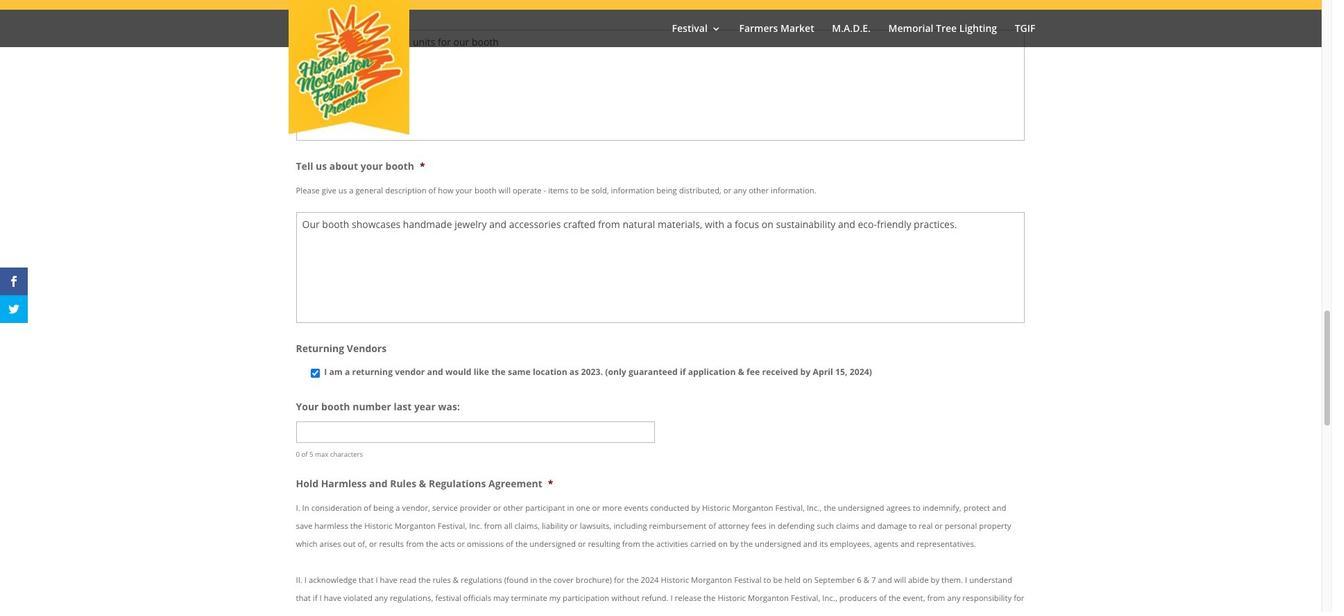 Task type: vqa. For each thing, say whether or not it's contained in the screenshot.
Historic Morganton Festival image
yes



Task type: locate. For each thing, give the bounding box(es) containing it.
None text field
[[296, 30, 1024, 141], [296, 212, 1024, 323], [296, 30, 1024, 141], [296, 212, 1024, 323]]

historic morganton festival image
[[289, 0, 409, 135]]

None checkbox
[[310, 369, 320, 378]]

None text field
[[296, 422, 655, 443]]



